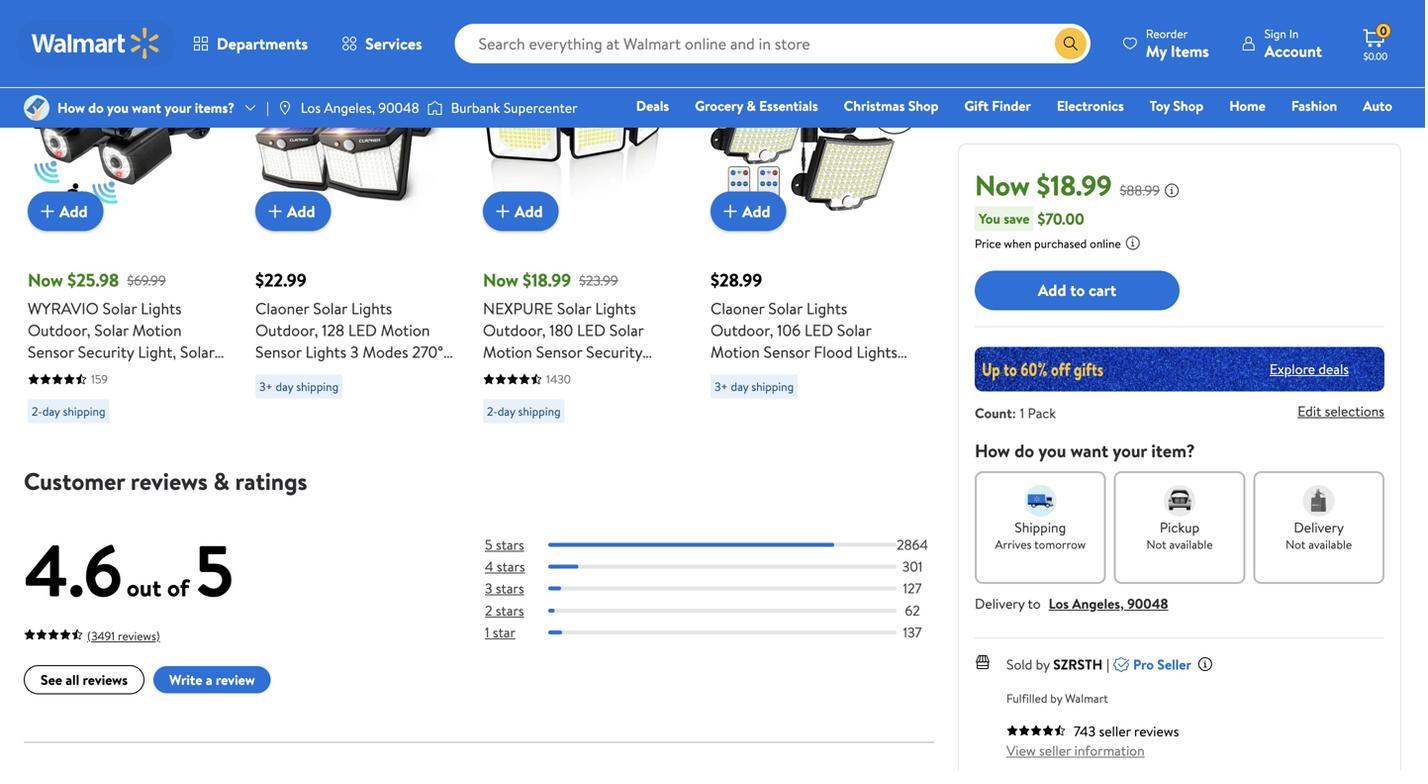Task type: describe. For each thing, give the bounding box(es) containing it.
selections
[[1325, 401, 1385, 421]]

lights up the monitor
[[70, 363, 111, 385]]

4 stars
[[485, 557, 525, 576]]

want for items?
[[132, 98, 161, 117]]

registry
[[1165, 124, 1215, 143]]

sensor inside now $25.98 $69.99 wyravio solar lights outdoor, solar motion sensor security light, solar flood lights with 3 lighting modes, ip65 waterproof outdoor monitor light for garage yard (2 pack)
[[28, 341, 74, 363]]

lights,
[[483, 363, 528, 385]]

270°
[[412, 341, 443, 363]]

add for claoner solar lights outdoor, 106 led solar motion sensor flood lights with remote, ip65 waterproof solar powered security spot lights 4 modes, 2 pack
[[742, 200, 771, 222]]

customer
[[24, 465, 125, 498]]

1 horizontal spatial reviews
[[131, 465, 208, 498]]

1 vertical spatial 90048
[[1128, 594, 1169, 613]]

outdoor
[[28, 406, 87, 428]]

add button for nexpure solar lights outdoor, 180 led solar motion sensor security lights, solar flood lights with 3 lighting modes, ip65 waterproof for garage yard
[[483, 192, 559, 231]]

:
[[1012, 403, 1016, 422]]

star
[[493, 623, 516, 642]]

essentials
[[759, 96, 818, 115]]

up to sixty percent off deals. shop now. image
[[975, 347, 1385, 391]]

sold
[[1007, 655, 1033, 674]]

flood inside now $25.98 $69.99 wyravio solar lights outdoor, solar motion sensor security light, solar flood lights with 3 lighting modes, ip65 waterproof outdoor monitor light for garage yard (2 pack)
[[28, 363, 67, 385]]

christmas shop
[[844, 96, 939, 115]]

sensor inside $22.99 claoner solar lights outdoor, 128 led motion sensor lights 3 modes 270° wide angle waterproof wireless security light, cold white, 4 pack
[[255, 341, 302, 363]]

1 3+ from the left
[[259, 378, 273, 395]]

lighting inside now $18.99 $23.99 nexpure solar lights outdoor, 180 led solar motion sensor security lights, solar flood lights with 3 lighting modes, ip65 waterproof for garage yard
[[528, 385, 584, 406]]

add for nexpure solar lights outdoor, 180 led solar motion sensor security lights, solar flood lights with 3 lighting modes, ip65 waterproof for garage yard
[[515, 200, 543, 222]]

lights right spot
[[806, 406, 847, 428]]

2-day shipping for $25.98
[[32, 403, 105, 420]]

4 for $22.99
[[304, 406, 313, 428]]

reorder my items
[[1146, 25, 1209, 62]]

write a review link
[[152, 665, 272, 694]]

edit
[[1298, 401, 1322, 421]]

pack inside $22.99 claoner solar lights outdoor, 128 led motion sensor lights 3 modes 270° wide angle waterproof wireless security light, cold white, 4 pack
[[317, 406, 349, 428]]

security inside now $18.99 $23.99 nexpure solar lights outdoor, 180 led solar motion sensor security lights, solar flood lights with 3 lighting modes, ip65 waterproof for garage yard
[[586, 341, 643, 363]]

sold by szrsth
[[1007, 655, 1103, 674]]

by for fulfilled
[[1051, 690, 1063, 707]]

1 horizontal spatial 5
[[485, 535, 493, 554]]

$23.99
[[579, 270, 618, 290]]

1 vertical spatial 2
[[485, 601, 492, 620]]

lights right 106
[[807, 297, 848, 319]]

learn more about strikethrough prices image
[[1164, 182, 1180, 198]]

with inside now $25.98 $69.99 wyravio solar lights outdoor, solar motion sensor security light, solar flood lights with 3 lighting modes, ip65 waterproof outdoor monitor light for garage yard (2 pack)
[[115, 363, 145, 385]]

motion inside the $28.99 claoner solar lights outdoor, 106 led solar motion sensor flood lights with remote, ip65 waterproof solar powered security spot lights 4 modes, 2 pack
[[711, 341, 760, 363]]

solar inside $22.99 claoner solar lights outdoor, 128 led motion sensor lights 3 modes 270° wide angle waterproof wireless security light, cold white, 4 pack
[[313, 297, 347, 319]]

cart
[[1089, 279, 1117, 301]]

3 inside now $25.98 $69.99 wyravio solar lights outdoor, solar motion sensor security light, solar flood lights with 3 lighting modes, ip65 waterproof outdoor monitor light for garage yard (2 pack)
[[148, 363, 157, 385]]

with inside now $18.99 $23.99 nexpure solar lights outdoor, 180 led solar motion sensor security lights, solar flood lights with 3 lighting modes, ip65 waterproof for garage yard
[[483, 385, 512, 406]]

pickup not available
[[1147, 517, 1213, 553]]

christmas
[[844, 96, 905, 115]]

2 3+ day shipping from the left
[[715, 378, 794, 395]]

next slide for products you may also like list image
[[871, 87, 919, 134]]

garage inside now $25.98 $69.99 wyravio solar lights outdoor, solar motion sensor security light, solar flood lights with 3 lighting modes, ip65 waterproof outdoor monitor light for garage yard (2 pack)
[[28, 428, 77, 450]]

explore deals link
[[1262, 351, 1357, 387]]

light
[[150, 406, 185, 428]]

add button for wyravio solar lights outdoor, solar motion sensor security light, solar flood lights with 3 lighting modes, ip65 waterproof outdoor monitor light for garage yard (2 pack)
[[28, 192, 104, 231]]

180
[[550, 319, 573, 341]]

reviews)
[[118, 628, 160, 644]]

in
[[1290, 25, 1299, 42]]

0 vertical spatial angeles,
[[324, 98, 375, 117]]

1 vertical spatial 1
[[485, 623, 490, 642]]

to for delivery
[[1028, 594, 1041, 613]]

127
[[903, 579, 922, 598]]

edit selections button
[[1298, 401, 1385, 421]]

5 stars
[[485, 535, 524, 554]]

burbank
[[451, 98, 500, 117]]

delivery to los angeles, 90048
[[975, 594, 1169, 613]]

pro seller info image
[[1198, 656, 1214, 672]]

shipping arrives tomorrow
[[995, 517, 1086, 553]]

128
[[322, 319, 345, 341]]

szrsth
[[1053, 655, 1103, 674]]

items
[[1171, 40, 1209, 62]]

2 horizontal spatial pack
[[1028, 403, 1056, 422]]

monitor
[[91, 406, 146, 428]]

legal information image
[[1125, 235, 1141, 251]]

0 horizontal spatial &
[[213, 465, 230, 498]]

angle
[[294, 363, 334, 385]]

1 horizontal spatial |
[[1107, 655, 1110, 674]]

now for now $18.99 $23.99 nexpure solar lights outdoor, 180 led solar motion sensor security lights, solar flood lights with 3 lighting modes, ip65 waterproof for garage yard
[[483, 268, 519, 293]]

4.6 out of 5
[[24, 520, 234, 620]]

1430
[[546, 371, 571, 388]]

modes
[[363, 341, 408, 363]]

debit
[[1274, 124, 1308, 143]]

shipping right wide
[[296, 378, 339, 395]]

2 inside the $28.99 claoner solar lights outdoor, 106 led solar motion sensor flood lights with remote, ip65 waterproof solar powered security spot lights 4 modes, 2 pack
[[764, 428, 773, 450]]

product group containing $22.99
[[255, 0, 455, 431]]

$25.98
[[67, 268, 119, 293]]

auto link
[[1355, 95, 1402, 116]]

sensor inside the $28.99 claoner solar lights outdoor, 106 led solar motion sensor flood lights with remote, ip65 waterproof solar powered security spot lights 4 modes, 2 pack
[[764, 341, 810, 363]]

stars for 2 stars
[[496, 601, 524, 620]]

walmart+ link
[[1325, 123, 1402, 144]]

spot
[[771, 406, 803, 428]]

outdoor, inside the $28.99 claoner solar lights outdoor, 106 led solar motion sensor flood lights with remote, ip65 waterproof solar powered security spot lights 4 modes, 2 pack
[[711, 319, 774, 341]]

lights right wide
[[306, 341, 347, 363]]

lights down $23.99
[[595, 297, 636, 319]]

walmart image
[[32, 28, 160, 59]]

2- for now $18.99
[[487, 403, 498, 420]]

4 for $28.99
[[851, 406, 861, 428]]

stars for 3 stars
[[496, 579, 524, 598]]

waterproof inside $22.99 claoner solar lights outdoor, 128 led motion sensor lights 3 modes 270° wide angle waterproof wireless security light, cold white, 4 pack
[[338, 363, 417, 385]]

toy shop
[[1150, 96, 1204, 115]]

fulfilled by walmart
[[1007, 690, 1109, 707]]

sign in to add to favorites list, wyravio solar lights outdoor, solar motion sensor security light, solar flood lights with 3 lighting modes, ip65 waterproof outdoor monitor light for garage yard (2 pack) image
[[180, 39, 204, 64]]

$28.99
[[711, 268, 762, 293]]

add inside button
[[1038, 279, 1067, 301]]

progress bar for 127
[[548, 587, 897, 591]]

see all reviews link
[[24, 665, 145, 694]]

registry link
[[1156, 123, 1224, 144]]

106
[[777, 319, 801, 341]]

by for sold
[[1036, 655, 1050, 674]]

2-day shipping for $18.99
[[487, 403, 561, 420]]

write
[[169, 670, 202, 689]]

$88.99
[[1120, 181, 1160, 200]]

sensor inside now $18.99 $23.99 nexpure solar lights outdoor, 180 led solar motion sensor security lights, solar flood lights with 3 lighting modes, ip65 waterproof for garage yard
[[536, 341, 583, 363]]

home link
[[1221, 95, 1275, 116]]

light, inside $22.99 claoner solar lights outdoor, 128 led motion sensor lights 3 modes 270° wide angle waterproof wireless security light, cold white, 4 pack
[[376, 385, 415, 406]]

waterproof inside now $25.98 $69.99 wyravio solar lights outdoor, solar motion sensor security light, solar flood lights with 3 lighting modes, ip65 waterproof outdoor monitor light for garage yard (2 pack)
[[116, 385, 196, 406]]

price
[[975, 235, 1001, 252]]

seller for best
[[61, 3, 89, 20]]

review
[[216, 670, 255, 689]]

garage inside now $18.99 $23.99 nexpure solar lights outdoor, 180 led solar motion sensor security lights, solar flood lights with 3 lighting modes, ip65 waterproof for garage yard
[[590, 406, 640, 428]]

powered
[[832, 385, 892, 406]]

how for how do you want your items?
[[57, 98, 85, 117]]

now $18.99 $23.99 nexpure solar lights outdoor, 180 led solar motion sensor security lights, solar flood lights with 3 lighting modes, ip65 waterproof for garage yard
[[483, 268, 673, 428]]

modes, inside now $25.98 $69.99 wyravio solar lights outdoor, solar motion sensor security light, solar flood lights with 3 lighting modes, ip65 waterproof outdoor monitor light for garage yard (2 pack)
[[28, 385, 77, 406]]

auto
[[1363, 96, 1393, 115]]

lighting inside now $25.98 $69.99 wyravio solar lights outdoor, solar motion sensor security light, solar flood lights with 3 lighting modes, ip65 waterproof outdoor monitor light for garage yard (2 pack)
[[161, 363, 216, 385]]

(3491 reviews)
[[87, 628, 160, 644]]

view
[[1007, 741, 1036, 760]]

out
[[127, 571, 161, 604]]

stars for 5 stars
[[496, 535, 524, 554]]

walmart
[[1065, 690, 1109, 707]]

yard inside now $25.98 $69.99 wyravio solar lights outdoor, solar motion sensor security light, solar flood lights with 3 lighting modes, ip65 waterproof outdoor monitor light for garage yard (2 pack)
[[81, 428, 111, 450]]

sign in account
[[1265, 25, 1323, 62]]

gift finder link
[[956, 95, 1040, 116]]

outdoor, inside now $25.98 $69.99 wyravio solar lights outdoor, solar motion sensor security light, solar flood lights with 3 lighting modes, ip65 waterproof outdoor monitor light for garage yard (2 pack)
[[28, 319, 91, 341]]

add for wyravio solar lights outdoor, solar motion sensor security light, solar flood lights with 3 lighting modes, ip65 waterproof outdoor monitor light for garage yard (2 pack)
[[59, 200, 88, 222]]

best
[[36, 3, 59, 20]]

information
[[1075, 741, 1145, 760]]

reviews for 743 seller reviews
[[1134, 721, 1179, 741]]

2864
[[897, 535, 928, 554]]

flood inside now $18.99 $23.99 nexpure solar lights outdoor, 180 led solar motion sensor security lights, solar flood lights with 3 lighting modes, ip65 waterproof for garage yard
[[570, 363, 609, 385]]

ip65 inside the $28.99 claoner solar lights outdoor, 106 led solar motion sensor flood lights with remote, ip65 waterproof solar powered security spot lights 4 modes, 2 pack
[[806, 363, 837, 385]]

reorder
[[1146, 25, 1188, 42]]

$70.00
[[1038, 208, 1085, 229]]

one debit
[[1241, 124, 1308, 143]]

do for how do you want your items?
[[88, 98, 104, 117]]

item?
[[1152, 438, 1195, 463]]

62
[[905, 601, 920, 620]]

my
[[1146, 40, 1167, 62]]

& inside grocery & essentials link
[[747, 96, 756, 115]]

seller for view
[[1039, 741, 1071, 760]]

lights right 1430
[[613, 363, 654, 385]]

count
[[975, 403, 1012, 422]]

how do you want your items?
[[57, 98, 235, 117]]

lights up powered
[[857, 341, 898, 363]]

grocery & essentials link
[[686, 95, 827, 116]]

edit selections
[[1298, 401, 1385, 421]]

seller for 743
[[1099, 721, 1131, 741]]

not for pickup
[[1147, 536, 1167, 553]]

los angeles, 90048
[[301, 98, 419, 117]]

 image for how do you want your items?
[[24, 95, 49, 121]]

$22.99
[[255, 268, 307, 293]]



Task type: vqa. For each thing, say whether or not it's contained in the screenshot.
MODES, inside the the Now $18.99 $23.99 NEXPURE Solar Lights Outdoor, 180 LED Solar Motion Sensor Security Lights, Solar Flood Lights with 3 Lighting Modes, IP65 Waterproof for Garage Yard
yes



Task type: locate. For each thing, give the bounding box(es) containing it.
departments button
[[176, 20, 325, 67]]

motion inside now $25.98 $69.99 wyravio solar lights outdoor, solar motion sensor security light, solar flood lights with 3 lighting modes, ip65 waterproof outdoor monitor light for garage yard (2 pack)
[[132, 319, 182, 341]]

led inside $22.99 claoner solar lights outdoor, 128 led motion sensor lights 3 modes 270° wide angle waterproof wireless security light, cold white, 4 pack
[[348, 319, 377, 341]]

sensor up wireless
[[255, 341, 302, 363]]

0 horizontal spatial $18.99
[[523, 268, 571, 293]]

&
[[747, 96, 756, 115], [213, 465, 230, 498]]

for inside now $18.99 $23.99 nexpure solar lights outdoor, 180 led solar motion sensor security lights, solar flood lights with 3 lighting modes, ip65 waterproof for garage yard
[[566, 406, 586, 428]]

5 right of
[[195, 520, 234, 620]]

modes, inside now $18.99 $23.99 nexpure solar lights outdoor, 180 led solar motion sensor security lights, solar flood lights with 3 lighting modes, ip65 waterproof for garage yard
[[588, 385, 637, 406]]

see all reviews
[[41, 670, 128, 689]]

0 horizontal spatial 3+
[[259, 378, 273, 395]]

1 available from the left
[[1170, 536, 1213, 553]]

0 horizontal spatial 1
[[485, 623, 490, 642]]

0 vertical spatial 2
[[764, 428, 773, 450]]

garage
[[590, 406, 640, 428], [28, 428, 77, 450]]

0 horizontal spatial lighting
[[161, 363, 216, 385]]

3 up "2 stars"
[[485, 579, 492, 598]]

1 3+ day shipping from the left
[[259, 378, 339, 395]]

1 progress bar from the top
[[548, 543, 897, 547]]

pro seller
[[1133, 655, 1192, 674]]

product group containing $28.99
[[711, 0, 911, 450]]

2 horizontal spatial now
[[975, 166, 1030, 204]]

0 vertical spatial want
[[132, 98, 161, 117]]

1 horizontal spatial seller
[[1039, 741, 1071, 760]]

waterproof
[[338, 363, 417, 385], [116, 385, 196, 406], [711, 385, 790, 406], [483, 406, 563, 428]]

1 2- from the left
[[32, 403, 42, 420]]

pack down remote,
[[776, 428, 809, 450]]

0 horizontal spatial 2-
[[32, 403, 42, 420]]

seller right best
[[61, 3, 89, 20]]

fashion
[[1292, 96, 1338, 115]]

claoner solar lights outdoor, 128 led motion sensor lights 3 modes 270° wide angle waterproof wireless security light, cold white, 4 pack image
[[255, 31, 440, 215]]

1 vertical spatial &
[[213, 465, 230, 498]]

shipping up spot
[[752, 378, 794, 395]]

0 horizontal spatial flood
[[28, 363, 67, 385]]

0 horizontal spatial by
[[1036, 655, 1050, 674]]

2 claoner from the left
[[711, 297, 765, 319]]

1 product group from the left
[[28, 0, 228, 450]]

burbank supercenter
[[451, 98, 578, 117]]

0 horizontal spatial angeles,
[[324, 98, 375, 117]]

now for now $25.98 $69.99 wyravio solar lights outdoor, solar motion sensor security light, solar flood lights with 3 lighting modes, ip65 waterproof outdoor monitor light for garage yard (2 pack)
[[28, 268, 63, 293]]

available for pickup
[[1170, 536, 1213, 553]]

grocery & essentials
[[695, 96, 818, 115]]

led right 128
[[348, 319, 377, 341]]

0 vertical spatial delivery
[[1294, 517, 1344, 537]]

1 vertical spatial how
[[975, 438, 1010, 463]]

2 horizontal spatial add to cart image
[[719, 199, 742, 223]]

intent image for pickup image
[[1164, 485, 1196, 516]]

security inside $22.99 claoner solar lights outdoor, 128 led motion sensor lights 3 modes 270° wide angle waterproof wireless security light, cold white, 4 pack
[[316, 385, 372, 406]]

2 horizontal spatial flood
[[814, 341, 853, 363]]

4 inside the $28.99 claoner solar lights outdoor, 106 led solar motion sensor flood lights with remote, ip65 waterproof solar powered security spot lights 4 modes, 2 pack
[[851, 406, 861, 428]]

0 horizontal spatial pack
[[317, 406, 349, 428]]

progress bar for 62
[[548, 609, 897, 613]]

shop for christmas shop
[[908, 96, 939, 115]]

claoner down $28.99
[[711, 297, 765, 319]]

0 vertical spatial reviews
[[131, 465, 208, 498]]

2 led from the left
[[577, 319, 606, 341]]

by right fulfilled
[[1051, 690, 1063, 707]]

waterproof inside now $18.99 $23.99 nexpure solar lights outdoor, 180 led solar motion sensor security lights, solar flood lights with 3 lighting modes, ip65 waterproof for garage yard
[[483, 406, 563, 428]]

1 led from the left
[[348, 319, 377, 341]]

led for $22.99
[[348, 319, 377, 341]]

waterproof up pack)
[[116, 385, 196, 406]]

claoner down $22.99
[[255, 297, 309, 319]]

you
[[107, 98, 129, 117], [1039, 438, 1067, 463]]

by right sold
[[1036, 655, 1050, 674]]

1 horizontal spatial light,
[[376, 385, 415, 406]]

waterproof left cold
[[338, 363, 417, 385]]

4.6
[[24, 520, 123, 620]]

0
[[1380, 22, 1387, 39]]

1 vertical spatial reviews
[[83, 670, 128, 689]]

2-day shipping down lights,
[[487, 403, 561, 420]]

how
[[57, 98, 85, 117], [975, 438, 1010, 463]]

led right 180
[[577, 319, 606, 341]]

90048 up pro at the bottom
[[1128, 594, 1169, 613]]

1 horizontal spatial lighting
[[528, 385, 584, 406]]

3 led from the left
[[805, 319, 833, 341]]

1 vertical spatial $18.99
[[523, 268, 571, 293]]

reviews down pack)
[[131, 465, 208, 498]]

claoner
[[255, 297, 309, 319], [711, 297, 765, 319]]

ip65 inside now $25.98 $69.99 wyravio solar lights outdoor, solar motion sensor security light, solar flood lights with 3 lighting modes, ip65 waterproof outdoor monitor light for garage yard (2 pack)
[[81, 385, 112, 406]]

now for now $18.99
[[975, 166, 1030, 204]]

to left cart
[[1070, 279, 1085, 301]]

1 horizontal spatial 2-day shipping
[[487, 403, 561, 420]]

remote,
[[744, 363, 802, 385]]

of
[[167, 571, 189, 604]]

0 horizontal spatial 3+ day shipping
[[259, 378, 339, 395]]

angeles, up 'szrsth'
[[1072, 594, 1124, 613]]

2 not from the left
[[1286, 536, 1306, 553]]

1 horizontal spatial claoner
[[711, 297, 765, 319]]

seller right 743
[[1099, 721, 1131, 741]]

sign in to add to favorites list, nexpure solar lights outdoor, 180 led solar motion sensor security lights, solar flood lights with 3 lighting modes, ip65 waterproof for garage yard image
[[636, 39, 659, 64]]

to for add
[[1070, 279, 1085, 301]]

2 product group from the left
[[255, 0, 455, 431]]

2- up customer
[[32, 403, 42, 420]]

product group containing now $18.99
[[483, 0, 683, 431]]

now inside now $25.98 $69.99 wyravio solar lights outdoor, solar motion sensor security light, solar flood lights with 3 lighting modes, ip65 waterproof outdoor monitor light for garage yard (2 pack)
[[28, 268, 63, 293]]

available down intent image for pickup
[[1170, 536, 1213, 553]]

3 inside $22.99 claoner solar lights outdoor, 128 led motion sensor lights 3 modes 270° wide angle waterproof wireless security light, cold white, 4 pack
[[350, 341, 359, 363]]

sign in to add to favorites list, claoner solar lights outdoor, 128 led motion sensor lights 3 modes 270° wide angle waterproof wireless security light, cold white, 4 pack image
[[408, 39, 432, 64]]

2 stars
[[485, 601, 524, 620]]

to inside button
[[1070, 279, 1085, 301]]

christmas shop link
[[835, 95, 948, 116]]

2 vertical spatial reviews
[[1134, 721, 1179, 741]]

$0.00
[[1364, 49, 1388, 63]]

2 down remote,
[[764, 428, 773, 450]]

outdoor, up lights,
[[483, 319, 546, 341]]

1 for from the left
[[188, 406, 208, 428]]

$18.99 inside now $18.99 $23.99 nexpure solar lights outdoor, 180 led solar motion sensor security lights, solar flood lights with 3 lighting modes, ip65 waterproof for garage yard
[[523, 268, 571, 293]]

motion inside now $18.99 $23.99 nexpure solar lights outdoor, 180 led solar motion sensor security lights, solar flood lights with 3 lighting modes, ip65 waterproof for garage yard
[[483, 341, 532, 363]]

your for item?
[[1113, 438, 1147, 463]]

2 up 1 star
[[485, 601, 492, 620]]

grocery
[[695, 96, 743, 115]]

outdoor, up wide
[[255, 319, 318, 341]]

1 sensor from the left
[[28, 341, 74, 363]]

 image for burbank supercenter
[[427, 98, 443, 118]]

0 horizontal spatial for
[[188, 406, 208, 428]]

by
[[1036, 655, 1050, 674], [1051, 690, 1063, 707]]

0 horizontal spatial  image
[[24, 95, 49, 121]]

deals link
[[627, 95, 678, 116]]

outdoor, down $25.98
[[28, 319, 91, 341]]

solar
[[103, 297, 137, 319], [313, 297, 347, 319], [557, 297, 591, 319], [768, 297, 803, 319], [94, 319, 129, 341], [610, 319, 644, 341], [837, 319, 872, 341], [180, 341, 214, 363], [532, 363, 566, 385], [794, 385, 828, 406]]

0 horizontal spatial |
[[266, 98, 269, 117]]

explore deals
[[1270, 359, 1349, 379]]

available down intent image for delivery on the right bottom
[[1309, 536, 1352, 553]]

3 right 128
[[350, 341, 359, 363]]

gift
[[965, 96, 989, 115]]

progress bar for 137
[[548, 631, 897, 634]]

1 horizontal spatial with
[[483, 385, 512, 406]]

security up 159
[[78, 341, 134, 363]]

add button up $25.98
[[28, 192, 104, 231]]

0 horizontal spatial los
[[301, 98, 321, 117]]

add up $25.98
[[59, 200, 88, 222]]

1 horizontal spatial 4
[[485, 557, 494, 576]]

one
[[1241, 124, 1271, 143]]

743
[[1074, 721, 1096, 741]]

add button up $22.99
[[255, 192, 331, 231]]

2 horizontal spatial modes,
[[711, 428, 760, 450]]

how for how do you want your item?
[[975, 438, 1010, 463]]

pack inside the $28.99 claoner solar lights outdoor, 106 led solar motion sensor flood lights with remote, ip65 waterproof solar powered security spot lights 4 modes, 2 pack
[[776, 428, 809, 450]]

intent image for shipping image
[[1025, 485, 1057, 516]]

4
[[304, 406, 313, 428], [851, 406, 861, 428], [485, 557, 494, 576]]

1 horizontal spatial  image
[[427, 98, 443, 118]]

wyravio solar lights outdoor, solar motion sensor security light, solar flood lights with 3 lighting modes, ip65 waterproof outdoor monitor light for garage yard (2 pack) image
[[28, 31, 212, 215]]

add up $28.99
[[742, 200, 771, 222]]

available inside pickup not available
[[1170, 536, 1213, 553]]

(2
[[115, 428, 128, 450]]

sign in to add to favorites list, claoner solar lights outdoor, 106 led solar motion sensor flood lights with remote, ip65 waterproof solar powered security spot lights 4 modes, 2 pack image
[[863, 39, 887, 64]]

led inside the $28.99 claoner solar lights outdoor, 106 led solar motion sensor flood lights with remote, ip65 waterproof solar powered security spot lights 4 modes, 2 pack
[[805, 319, 833, 341]]

0 vertical spatial you
[[107, 98, 129, 117]]

shop up registry on the top right
[[1173, 96, 1204, 115]]

waterproof inside the $28.99 claoner solar lights outdoor, 106 led solar motion sensor flood lights with remote, ip65 waterproof solar powered security spot lights 4 modes, 2 pack
[[711, 385, 790, 406]]

0 horizontal spatial delivery
[[975, 594, 1025, 613]]

Search search field
[[455, 24, 1091, 63]]

0 horizontal spatial shop
[[908, 96, 939, 115]]

2 progress bar from the top
[[548, 565, 897, 569]]

0 horizontal spatial available
[[1170, 536, 1213, 553]]

how down count
[[975, 438, 1010, 463]]

security down modes
[[316, 385, 372, 406]]

0 horizontal spatial do
[[88, 98, 104, 117]]

1 horizontal spatial your
[[1113, 438, 1147, 463]]

2 for from the left
[[566, 406, 586, 428]]

motion up cold
[[381, 319, 430, 341]]

3 product group from the left
[[483, 0, 683, 431]]

lights right 128
[[351, 297, 392, 319]]

1 horizontal spatial 90048
[[1128, 594, 1169, 613]]

2 add to cart image from the left
[[263, 199, 287, 223]]

1 horizontal spatial how
[[975, 438, 1010, 463]]

| right 'szrsth'
[[1107, 655, 1110, 674]]

0 vertical spatial los
[[301, 98, 321, 117]]

not down intent image for pickup
[[1147, 536, 1167, 553]]

$28.99 claoner solar lights outdoor, 106 led solar motion sensor flood lights with remote, ip65 waterproof solar powered security spot lights 4 modes, 2 pack
[[711, 268, 898, 450]]

1 add button from the left
[[28, 192, 104, 231]]

1 2-day shipping from the left
[[32, 403, 105, 420]]

do
[[88, 98, 104, 117], [1015, 438, 1034, 463]]

claoner inside $22.99 claoner solar lights outdoor, 128 led motion sensor lights 3 modes 270° wide angle waterproof wireless security light, cold white, 4 pack
[[255, 297, 309, 319]]

motion inside $22.99 claoner solar lights outdoor, 128 led motion sensor lights 3 modes 270° wide angle waterproof wireless security light, cold white, 4 pack
[[381, 319, 430, 341]]

1 horizontal spatial yard
[[644, 406, 673, 428]]

4 up the 3 stars
[[485, 557, 494, 576]]

led right 106
[[805, 319, 833, 341]]

flood right 106
[[814, 341, 853, 363]]

1 right :
[[1020, 403, 1025, 422]]

1 horizontal spatial you
[[1039, 438, 1067, 463]]

reviews for see all reviews
[[83, 670, 128, 689]]

0 horizontal spatial 4
[[304, 406, 313, 428]]

1 horizontal spatial now
[[483, 268, 519, 293]]

claoner solar lights outdoor, 106 led solar motion sensor flood lights with remote, ip65 waterproof solar powered security spot lights 4 modes, 2 pack image
[[711, 31, 895, 215]]

0 horizontal spatial to
[[1028, 594, 1041, 613]]

flood down 180
[[570, 363, 609, 385]]

1 horizontal spatial pack
[[776, 428, 809, 450]]

fulfilled
[[1007, 690, 1048, 707]]

1 horizontal spatial los
[[1049, 594, 1069, 613]]

$18.99 for now $18.99 $23.99 nexpure solar lights outdoor, 180 led solar motion sensor security lights, solar flood lights with 3 lighting modes, ip65 waterproof for garage yard
[[523, 268, 571, 293]]

add to cart image
[[491, 199, 515, 223]]

2 2- from the left
[[487, 403, 498, 420]]

delivery not available
[[1286, 517, 1352, 553]]

shop right christmas at the top right of the page
[[908, 96, 939, 115]]

2 outdoor, from the left
[[255, 319, 318, 341]]

delivery down arrives
[[975, 594, 1025, 613]]

motion down nexpure
[[483, 341, 532, 363]]

not for delivery
[[1286, 536, 1306, 553]]

743 seller reviews
[[1074, 721, 1179, 741]]

add button up $28.99
[[711, 192, 787, 231]]

your left item?
[[1113, 438, 1147, 463]]

wyravio
[[28, 297, 99, 319]]

stars down 4 stars
[[496, 579, 524, 598]]

1 horizontal spatial want
[[1071, 438, 1109, 463]]

security left spot
[[711, 406, 767, 428]]

0 vertical spatial 90048
[[379, 98, 419, 117]]

led inside now $18.99 $23.99 nexpure solar lights outdoor, 180 led solar motion sensor security lights, solar flood lights with 3 lighting modes, ip65 waterproof for garage yard
[[577, 319, 606, 341]]

for right light at the bottom of the page
[[188, 406, 208, 428]]

stars for 4 stars
[[497, 557, 525, 576]]

3 add to cart image from the left
[[719, 199, 742, 223]]

$18.99 for now $18.99
[[1037, 166, 1112, 204]]

security
[[78, 341, 134, 363], [586, 341, 643, 363], [316, 385, 372, 406], [711, 406, 767, 428]]

1 horizontal spatial for
[[566, 406, 586, 428]]

0 horizontal spatial 2
[[485, 601, 492, 620]]

1 shop from the left
[[908, 96, 939, 115]]

progress bar for 2864
[[548, 543, 897, 547]]

0 horizontal spatial how
[[57, 98, 85, 117]]

pack down angle
[[317, 406, 349, 428]]

1 left star
[[485, 623, 490, 642]]

add to cart image for wyravio solar lights outdoor, solar motion sensor security light, solar flood lights with 3 lighting modes, ip65 waterproof outdoor monitor light for garage yard (2 pack)
[[36, 199, 59, 223]]

1 horizontal spatial angeles,
[[1072, 594, 1124, 613]]

light, inside now $25.98 $69.99 wyravio solar lights outdoor, solar motion sensor security light, solar flood lights with 3 lighting modes, ip65 waterproof outdoor monitor light for garage yard (2 pack)
[[138, 341, 176, 363]]

product group containing now $25.98
[[28, 0, 228, 450]]

search icon image
[[1063, 36, 1079, 51]]

add to cart image
[[36, 199, 59, 223], [263, 199, 287, 223], [719, 199, 742, 223]]

delivery inside delivery not available
[[1294, 517, 1344, 537]]

with inside the $28.99 claoner solar lights outdoor, 106 led solar motion sensor flood lights with remote, ip65 waterproof solar powered security spot lights 4 modes, 2 pack
[[711, 363, 740, 385]]

4.459 stars out of 5, based on 743 seller reviews element
[[1007, 724, 1066, 736]]

lighting right lights,
[[528, 385, 584, 406]]

 image left burbank
[[427, 98, 443, 118]]

2 horizontal spatial led
[[805, 319, 833, 341]]

claoner for $28.99
[[711, 297, 765, 319]]

1 horizontal spatial available
[[1309, 536, 1352, 553]]

2 horizontal spatial with
[[711, 363, 740, 385]]

los down tomorrow
[[1049, 594, 1069, 613]]

claoner for $22.99
[[255, 297, 309, 319]]

do down walmart image
[[88, 98, 104, 117]]

you for how do you want your item?
[[1039, 438, 1067, 463]]

1 horizontal spatial delivery
[[1294, 517, 1344, 537]]

3 inside now $18.99 $23.99 nexpure solar lights outdoor, 180 led solar motion sensor security lights, solar flood lights with 3 lighting modes, ip65 waterproof for garage yard
[[516, 385, 525, 406]]

available for delivery
[[1309, 536, 1352, 553]]

2 horizontal spatial seller
[[1099, 721, 1131, 741]]

one debit link
[[1232, 123, 1317, 144]]

1 vertical spatial angeles,
[[1072, 594, 1124, 613]]

customer reviews & ratings
[[24, 465, 307, 498]]

explore
[[1270, 359, 1316, 379]]

1 horizontal spatial add to cart image
[[263, 199, 287, 223]]

5 progress bar from the top
[[548, 631, 897, 634]]

led
[[348, 319, 377, 341], [577, 319, 606, 341], [805, 319, 833, 341]]

1 horizontal spatial 3+ day shipping
[[715, 378, 794, 395]]

Walmart Site-Wide search field
[[455, 24, 1091, 63]]

add to cart image for claoner solar lights outdoor, 106 led solar motion sensor flood lights with remote, ip65 waterproof solar powered security spot lights 4 modes, 2 pack
[[719, 199, 742, 223]]

4 sensor from the left
[[764, 341, 810, 363]]

sensor up 1430
[[536, 341, 583, 363]]

add up $22.99
[[287, 200, 315, 222]]

shipping down 1430
[[518, 403, 561, 420]]

0 horizontal spatial add to cart image
[[36, 199, 59, 223]]

2-day shipping down 159
[[32, 403, 105, 420]]

security right 180
[[586, 341, 643, 363]]

now up wyravio
[[28, 268, 63, 293]]

2 horizontal spatial 4
[[851, 406, 861, 428]]

1 horizontal spatial garage
[[590, 406, 640, 428]]

0 horizontal spatial ip65
[[81, 385, 112, 406]]

stars down the 3 stars
[[496, 601, 524, 620]]

add to cart image up $28.99
[[719, 199, 742, 223]]

cold
[[418, 385, 451, 406]]

3 sensor from the left
[[536, 341, 583, 363]]

& left ratings
[[213, 465, 230, 498]]

3+ day shipping up white,
[[259, 378, 339, 395]]

you save $70.00
[[979, 208, 1085, 229]]

with left remote,
[[711, 363, 740, 385]]

2 horizontal spatial ip65
[[806, 363, 837, 385]]

led for $28.99
[[805, 319, 833, 341]]

add
[[59, 200, 88, 222], [287, 200, 315, 222], [515, 200, 543, 222], [742, 200, 771, 222], [1038, 279, 1067, 301]]

now inside now $18.99 $23.99 nexpure solar lights outdoor, 180 led solar motion sensor security lights, solar flood lights with 3 lighting modes, ip65 waterproof for garage yard
[[483, 268, 519, 293]]

view seller information link
[[1007, 741, 1145, 760]]

deals
[[1319, 359, 1349, 379]]

4 progress bar from the top
[[548, 609, 897, 613]]

3 add button from the left
[[483, 192, 559, 231]]

0 horizontal spatial want
[[132, 98, 161, 117]]

2- down lights,
[[487, 403, 498, 420]]

progress bar for 301
[[548, 565, 897, 569]]

view seller information
[[1007, 741, 1145, 760]]

modes, inside the $28.99 claoner solar lights outdoor, 106 led solar motion sensor flood lights with remote, ip65 waterproof solar powered security spot lights 4 modes, 2 pack
[[711, 428, 760, 450]]

2 shop from the left
[[1173, 96, 1204, 115]]

intent image for delivery image
[[1303, 485, 1335, 516]]

1 not from the left
[[1147, 536, 1167, 553]]

for
[[188, 406, 208, 428], [566, 406, 586, 428]]

1 claoner from the left
[[255, 297, 309, 319]]

see
[[41, 670, 62, 689]]

want for item?
[[1071, 438, 1109, 463]]

0 vertical spatial how
[[57, 98, 85, 117]]

0 vertical spatial do
[[88, 98, 104, 117]]

all
[[66, 670, 79, 689]]

lights down the $69.99
[[141, 297, 182, 319]]

purchased
[[1035, 235, 1087, 252]]

add button for claoner solar lights outdoor, 106 led solar motion sensor flood lights with remote, ip65 waterproof solar powered security spot lights 4 modes, 2 pack
[[711, 192, 787, 231]]

1 horizontal spatial ip65
[[641, 385, 672, 406]]

4 add button from the left
[[711, 192, 787, 231]]

motion
[[132, 319, 182, 341], [381, 319, 430, 341], [483, 341, 532, 363], [711, 341, 760, 363]]

not down intent image for delivery on the right bottom
[[1286, 536, 1306, 553]]

gift finder
[[965, 96, 1031, 115]]

how down walmart image
[[57, 98, 85, 117]]

4 inside $22.99 claoner solar lights outdoor, 128 led motion sensor lights 3 modes 270° wide angle waterproof wireless security light, cold white, 4 pack
[[304, 406, 313, 428]]

toy shop link
[[1141, 95, 1213, 116]]

2 available from the left
[[1309, 536, 1352, 553]]

 image down walmart image
[[24, 95, 49, 121]]

5 up 4 stars
[[485, 535, 493, 554]]

delivery for to
[[975, 594, 1025, 613]]

reviews inside see all reviews link
[[83, 670, 128, 689]]

3+ day shipping up spot
[[715, 378, 794, 395]]

0 horizontal spatial 5
[[195, 520, 234, 620]]

electronics link
[[1048, 95, 1133, 116]]

available inside delivery not available
[[1309, 536, 1352, 553]]

1 add to cart image from the left
[[36, 199, 59, 223]]

nexpure solar lights outdoor, 180 led solar motion sensor security lights, solar flood lights with 3 lighting modes, ip65 waterproof for garage yard image
[[483, 31, 667, 215]]

pickup
[[1160, 517, 1200, 537]]

security inside the $28.99 claoner solar lights outdoor, 106 led solar motion sensor flood lights with remote, ip65 waterproof solar powered security spot lights 4 modes, 2 pack
[[711, 406, 767, 428]]

add button up nexpure
[[483, 192, 559, 231]]

& right the grocery at the top of the page
[[747, 96, 756, 115]]

items?
[[195, 98, 235, 117]]

with left 1430
[[483, 385, 512, 406]]

security inside now $25.98 $69.99 wyravio solar lights outdoor, solar motion sensor security light, solar flood lights with 3 lighting modes, ip65 waterproof outdoor monitor light for garage yard (2 pack)
[[78, 341, 134, 363]]

ip65 inside now $18.99 $23.99 nexpure solar lights outdoor, 180 led solar motion sensor security lights, solar flood lights with 3 lighting modes, ip65 waterproof for garage yard
[[641, 385, 672, 406]]

0 vertical spatial $18.99
[[1037, 166, 1112, 204]]

shipping
[[296, 378, 339, 395], [752, 378, 794, 395], [63, 403, 105, 420], [518, 403, 561, 420]]

outdoor, inside $22.99 claoner solar lights outdoor, 128 led motion sensor lights 3 modes 270° wide angle waterproof wireless security light, cold white, 4 pack
[[255, 319, 318, 341]]

301
[[903, 557, 923, 576]]

1 horizontal spatial to
[[1070, 279, 1085, 301]]

light,
[[138, 341, 176, 363], [376, 385, 415, 406]]

4 product group from the left
[[711, 0, 911, 450]]

tomorrow
[[1035, 536, 1086, 553]]

4 outdoor, from the left
[[711, 319, 774, 341]]

0 vertical spatial by
[[1036, 655, 1050, 674]]

0 vertical spatial to
[[1070, 279, 1085, 301]]

light, left cold
[[376, 385, 415, 406]]

1 horizontal spatial do
[[1015, 438, 1034, 463]]

3+ day shipping
[[259, 378, 339, 395], [715, 378, 794, 395]]

outdoor, inside now $18.99 $23.99 nexpure solar lights outdoor, 180 led solar motion sensor security lights, solar flood lights with 3 lighting modes, ip65 waterproof for garage yard
[[483, 319, 546, 341]]

3 outdoor, from the left
[[483, 319, 546, 341]]

1 vertical spatial do
[[1015, 438, 1034, 463]]

departments
[[217, 33, 308, 54]]

 image
[[24, 95, 49, 121], [427, 98, 443, 118]]

not
[[1147, 536, 1167, 553], [1286, 536, 1306, 553]]

2 sensor from the left
[[255, 341, 302, 363]]

1 horizontal spatial 2-
[[487, 403, 498, 420]]

your for items?
[[165, 98, 191, 117]]

0 vertical spatial your
[[165, 98, 191, 117]]

159
[[91, 371, 108, 388]]

product group
[[28, 0, 228, 450], [255, 0, 455, 431], [483, 0, 683, 431], [711, 0, 911, 450]]

0 horizontal spatial led
[[348, 319, 377, 341]]

0 horizontal spatial light,
[[138, 341, 176, 363]]

waterproof down lights,
[[483, 406, 563, 428]]

lighting
[[161, 363, 216, 385], [528, 385, 584, 406]]

flood up outdoor
[[28, 363, 67, 385]]

2 2-day shipping from the left
[[487, 403, 561, 420]]

3+ left remote,
[[715, 378, 728, 395]]

2- for now $25.98
[[32, 403, 42, 420]]

do for how do you want your item?
[[1015, 438, 1034, 463]]

0 vertical spatial light,
[[138, 341, 176, 363]]

modes, left 159
[[28, 385, 77, 406]]

you for how do you want your items?
[[107, 98, 129, 117]]

$69.99
[[127, 270, 166, 290]]

1 vertical spatial light,
[[376, 385, 415, 406]]

2 3+ from the left
[[715, 378, 728, 395]]

shipping down 159
[[63, 403, 105, 420]]

to
[[1070, 279, 1085, 301], [1028, 594, 1041, 613]]

$18.99 up nexpure
[[523, 268, 571, 293]]

not inside pickup not available
[[1147, 536, 1167, 553]]

 image
[[277, 100, 293, 116]]

save
[[1004, 209, 1030, 228]]

flood inside the $28.99 claoner solar lights outdoor, 106 led solar motion sensor flood lights with remote, ip65 waterproof solar powered security spot lights 4 modes, 2 pack
[[814, 341, 853, 363]]

stars
[[496, 535, 524, 554], [497, 557, 525, 576], [496, 579, 524, 598], [496, 601, 524, 620]]

you up intent image for shipping
[[1039, 438, 1067, 463]]

3 up light at the bottom of the page
[[148, 363, 157, 385]]

delivery for not
[[1294, 517, 1344, 537]]

claoner inside the $28.99 claoner solar lights outdoor, 106 led solar motion sensor flood lights with remote, ip65 waterproof solar powered security spot lights 4 modes, 2 pack
[[711, 297, 765, 319]]

0 horizontal spatial now
[[28, 268, 63, 293]]

now up nexpure
[[483, 268, 519, 293]]

nexpure
[[483, 297, 553, 319]]

shop for toy shop
[[1173, 96, 1204, 115]]

for inside now $25.98 $69.99 wyravio solar lights outdoor, solar motion sensor security light, solar flood lights with 3 lighting modes, ip65 waterproof outdoor monitor light for garage yard (2 pack)
[[188, 406, 208, 428]]

progress bar
[[548, 543, 897, 547], [548, 565, 897, 569], [548, 587, 897, 591], [548, 609, 897, 613], [548, 631, 897, 634]]

0 horizontal spatial yard
[[81, 428, 111, 450]]

2 add button from the left
[[255, 192, 331, 231]]

not inside delivery not available
[[1286, 536, 1306, 553]]

| right items?
[[266, 98, 269, 117]]

with right 159
[[115, 363, 145, 385]]

want
[[132, 98, 161, 117], [1071, 438, 1109, 463]]

1 horizontal spatial 3+
[[715, 378, 728, 395]]

2
[[764, 428, 773, 450], [485, 601, 492, 620]]

1 horizontal spatial &
[[747, 96, 756, 115]]

1 vertical spatial by
[[1051, 690, 1063, 707]]

1 horizontal spatial $18.99
[[1037, 166, 1112, 204]]

seller inside product "group"
[[61, 3, 89, 20]]

you
[[979, 209, 1001, 228]]

sensor down wyravio
[[28, 341, 74, 363]]

3 progress bar from the top
[[548, 587, 897, 591]]

90048 down the sign in to add to favorites list, claoner solar lights outdoor, 128 led motion sensor lights 3 modes 270° wide angle waterproof wireless security light, cold white, 4 pack icon at top left
[[379, 98, 419, 117]]

toy
[[1150, 96, 1170, 115]]

reviews right all at bottom left
[[83, 670, 128, 689]]

1 horizontal spatial 1
[[1020, 403, 1025, 422]]

1 vertical spatial los
[[1049, 594, 1069, 613]]

yard inside now $18.99 $23.99 nexpure solar lights outdoor, 180 led solar motion sensor security lights, solar flood lights with 3 lighting modes, ip65 waterproof for garage yard
[[644, 406, 673, 428]]

3 stars
[[485, 579, 524, 598]]

account
[[1265, 40, 1323, 62]]

modes, right 1430
[[588, 385, 637, 406]]

1 outdoor, from the left
[[28, 319, 91, 341]]



